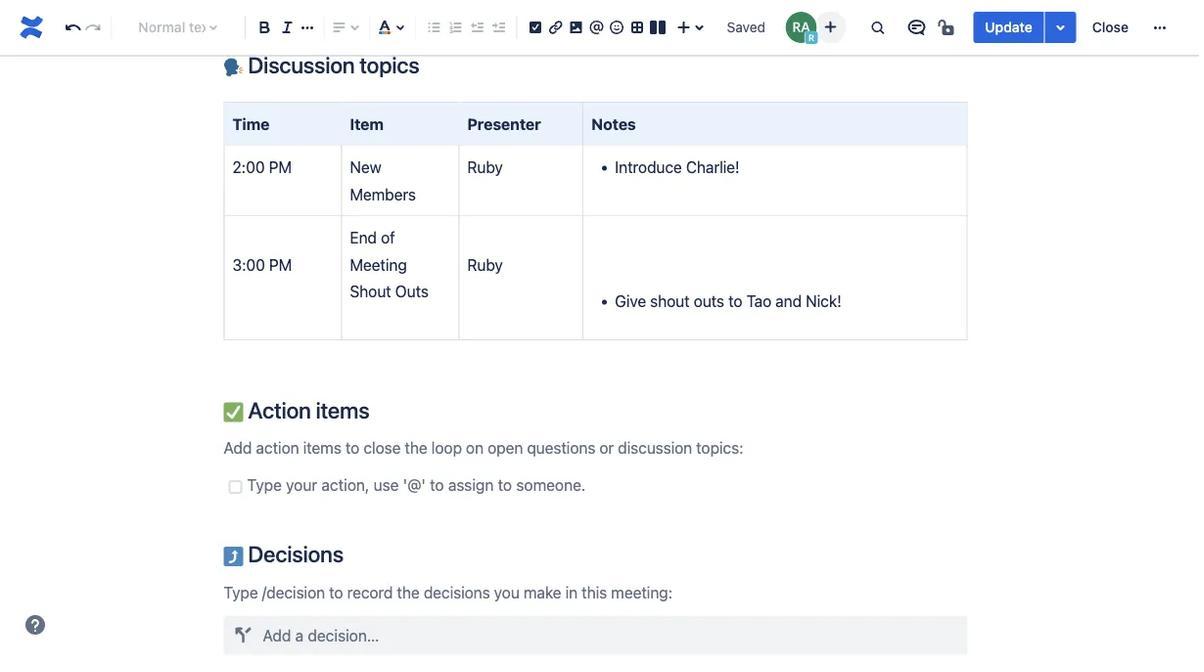 Task type: locate. For each thing, give the bounding box(es) containing it.
pm right 2:00 at the top left of the page
[[269, 159, 292, 177]]

decisions
[[243, 541, 343, 568]]

2 pm from the top
[[269, 256, 292, 274]]

item
[[350, 115, 384, 134]]

more image
[[1148, 16, 1172, 39]]

introduce
[[615, 159, 682, 177]]

:speaking_head: image
[[224, 58, 243, 78]]

close
[[1092, 19, 1129, 35]]

ruby anderson image
[[785, 12, 817, 43]]

0 vertical spatial pm
[[269, 159, 292, 177]]

update
[[985, 19, 1032, 35]]

:arrow_heading_up: image
[[224, 547, 243, 567]]

update button
[[973, 12, 1044, 43]]

1 ruby from the top
[[467, 159, 503, 177]]

find and replace image
[[866, 16, 889, 39]]

action items
[[243, 397, 369, 424]]

discussion
[[248, 52, 355, 79]]

1 pm from the top
[[269, 159, 292, 177]]

ruby
[[467, 159, 503, 177], [467, 256, 503, 274]]

saved
[[727, 19, 766, 35]]

mention image
[[585, 16, 608, 39]]

new members
[[350, 159, 416, 204]]

undo ⌘z image
[[61, 16, 84, 39]]

to
[[728, 292, 742, 311]]

give
[[615, 292, 646, 311]]

adjust update settings image
[[1049, 16, 1072, 39]]

1 vertical spatial ruby
[[467, 256, 503, 274]]

2:00
[[232, 159, 265, 177]]

numbered list ⌘⇧7 image
[[444, 16, 467, 39]]

time
[[232, 115, 270, 134]]

new
[[350, 159, 381, 177]]

3:00 pm
[[232, 256, 292, 274]]

0 vertical spatial ruby
[[467, 159, 503, 177]]

shout
[[650, 292, 690, 311]]

ruby down presenter
[[467, 159, 503, 177]]

redo ⌘⇧z image
[[81, 16, 105, 39]]

introduce charlie!
[[615, 159, 740, 177]]

pm
[[269, 159, 292, 177], [269, 256, 292, 274]]

members
[[350, 186, 416, 204]]

layouts image
[[646, 16, 669, 39]]

pm right the 3:00
[[269, 256, 292, 274]]

comment icon image
[[905, 16, 928, 39]]

topics
[[360, 52, 419, 79]]

ruby for end of meeting shout outs
[[467, 256, 503, 274]]

no restrictions image
[[936, 16, 960, 39]]

ruby right the end of meeting shout outs
[[467, 256, 503, 274]]

1 vertical spatial pm
[[269, 256, 292, 274]]

outs
[[694, 292, 724, 311]]

2 ruby from the top
[[467, 256, 503, 274]]



Task type: describe. For each thing, give the bounding box(es) containing it.
more formatting image
[[296, 16, 319, 39]]

Main content area, start typing to enter text. text field
[[212, 0, 979, 656]]

bullet list ⌘⇧8 image
[[422, 16, 446, 39]]

charlie!
[[686, 159, 740, 177]]

link image
[[544, 16, 567, 39]]

nick!
[[806, 292, 841, 311]]

close button
[[1080, 12, 1140, 43]]

shout
[[350, 283, 391, 301]]

indent tab image
[[486, 16, 510, 39]]

give shout outs to tao and nick!
[[615, 292, 841, 311]]

:arrow_heading_up: image
[[224, 547, 243, 567]]

invite to edit image
[[819, 15, 842, 39]]

meeting
[[350, 256, 407, 274]]

outs
[[395, 283, 429, 301]]

discussion topics
[[243, 52, 419, 79]]

of
[[381, 229, 395, 248]]

:white_check_mark: image
[[224, 403, 243, 423]]

decision image
[[228, 621, 259, 652]]

:speaking_head: image
[[224, 58, 243, 78]]

bold ⌘b image
[[253, 16, 276, 39]]

end of meeting shout outs
[[350, 229, 429, 301]]

tao
[[746, 292, 771, 311]]

presenter
[[467, 115, 541, 134]]

help image
[[23, 614, 47, 637]]

confluence image
[[16, 12, 47, 43]]

pm for 3:00 pm
[[269, 256, 292, 274]]

:white_check_mark: image
[[224, 403, 243, 423]]

action item image
[[523, 16, 547, 39]]

items
[[316, 397, 369, 424]]

and
[[775, 292, 802, 311]]

ruby for new members
[[467, 159, 503, 177]]

3:00
[[232, 256, 265, 274]]

pm for 2:00 pm
[[269, 159, 292, 177]]

end
[[350, 229, 377, 248]]

confluence image
[[16, 12, 47, 43]]

add image, video, or file image
[[564, 16, 588, 39]]

emoji image
[[605, 16, 629, 39]]

table image
[[626, 16, 649, 39]]

notes
[[591, 115, 636, 134]]

2:00 pm
[[232, 159, 292, 177]]

italic ⌘i image
[[275, 16, 299, 39]]

action
[[248, 397, 311, 424]]

outdent ⇧tab image
[[465, 16, 488, 39]]



Task type: vqa. For each thing, say whether or not it's contained in the screenshot.
the Saved in the top right of the page
yes



